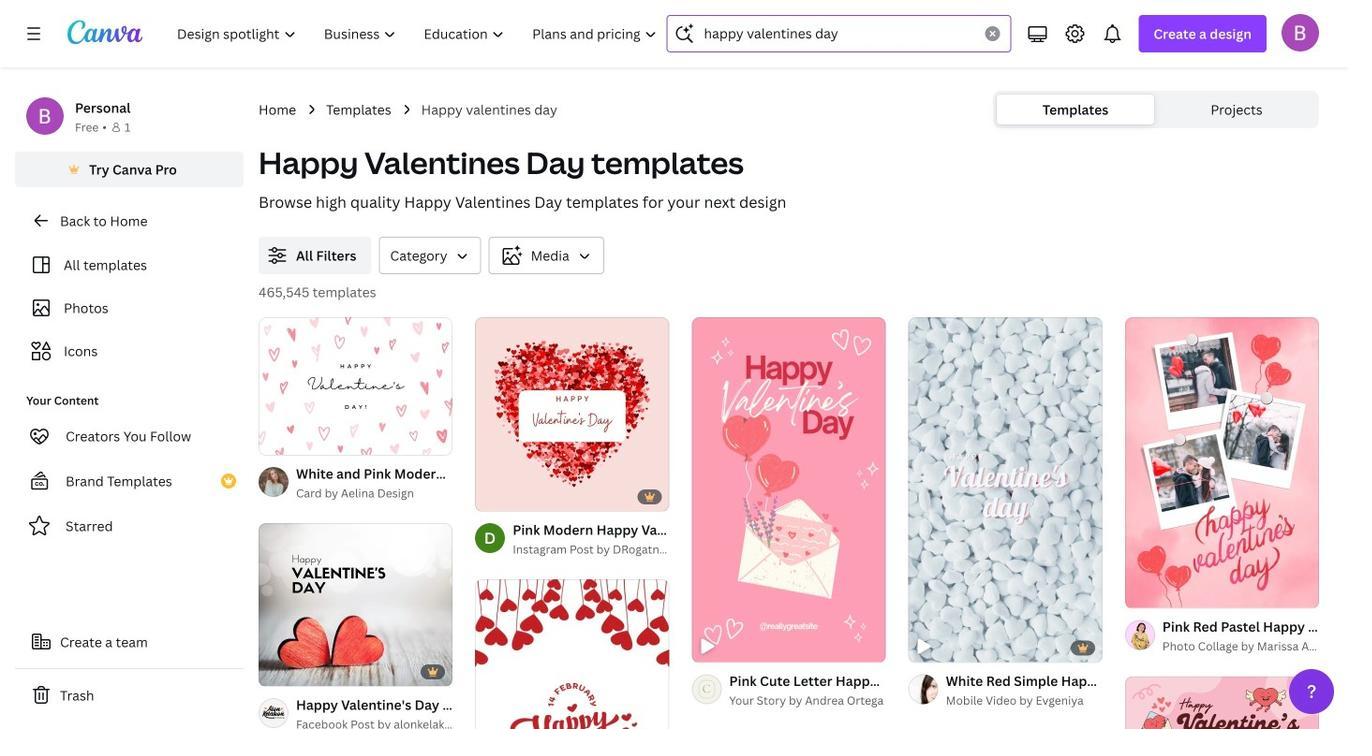 Task type: vqa. For each thing, say whether or not it's contained in the screenshot.
Stories on the right of page
no



Task type: describe. For each thing, give the bounding box(es) containing it.
happy valentine's day facebook post image
[[259, 524, 453, 687]]

drogatnev element
[[475, 524, 505, 554]]

white and pink modern love hearts happy valentine's day card image
[[259, 318, 453, 455]]

pink red pastel happy valentine's day photo collage image
[[1125, 317, 1319, 609]]

red and white romantic happy valentine's day instagram story image
[[475, 580, 669, 730]]



Task type: locate. For each thing, give the bounding box(es) containing it.
pink happy valentine's day facebook post image
[[1125, 677, 1319, 730]]

None search field
[[666, 15, 1011, 52]]

top level navigation element
[[165, 15, 741, 52]]

bob builder image
[[1282, 14, 1319, 51]]

pink modern happy valentine's day instagram post image
[[475, 318, 669, 512]]

Search search field
[[704, 16, 974, 52]]

drogatnev image
[[475, 524, 505, 554]]



